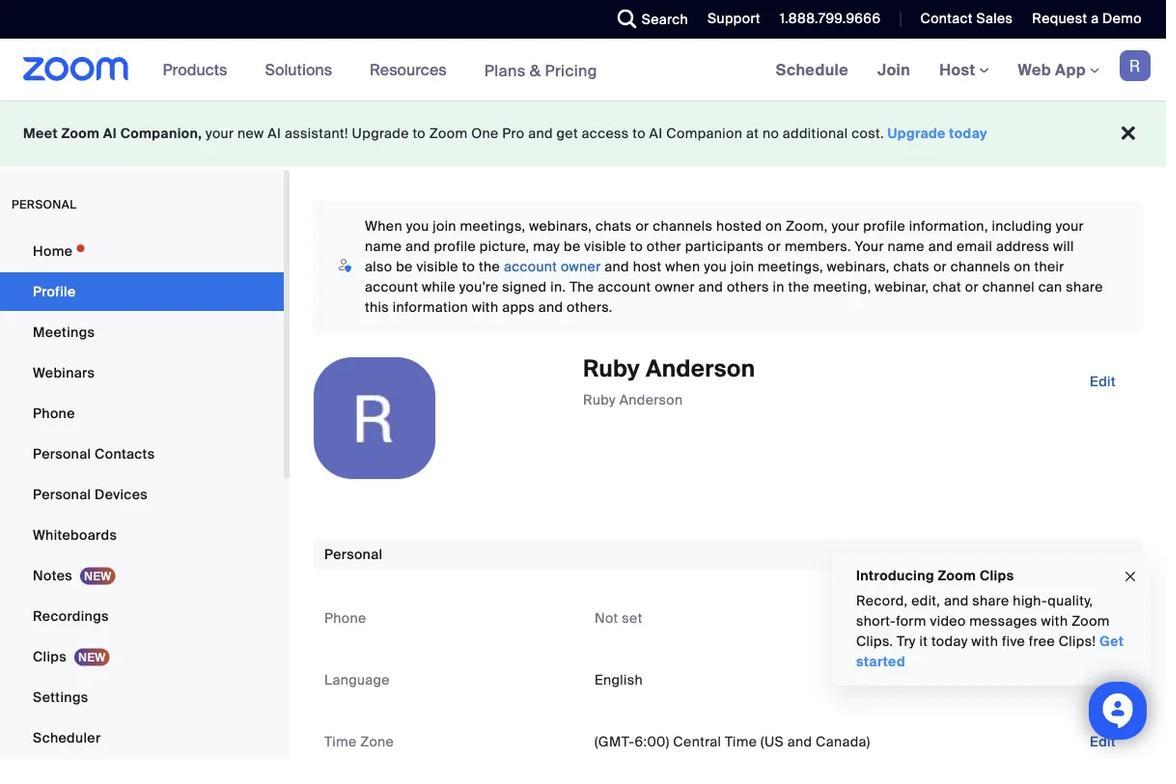 Task type: locate. For each thing, give the bounding box(es) containing it.
upgrade right the cost.
[[888, 125, 946, 142]]

1 vertical spatial the
[[789, 278, 810, 296]]

edit,
[[912, 592, 941, 610]]

search
[[642, 10, 689, 28]]

ai right new
[[268, 125, 281, 142]]

your
[[206, 125, 234, 142], [832, 217, 860, 235], [1056, 217, 1084, 235]]

0 vertical spatial visible
[[585, 238, 627, 255]]

1 horizontal spatial channels
[[951, 258, 1011, 276]]

or up other
[[636, 217, 649, 235]]

1 horizontal spatial ai
[[268, 125, 281, 142]]

0 horizontal spatial ai
[[103, 125, 117, 142]]

get
[[557, 125, 578, 142]]

0 horizontal spatial phone
[[33, 404, 75, 422]]

1 vertical spatial edit
[[1090, 671, 1116, 689]]

your inside meet zoom ai companion, 'footer'
[[206, 125, 234, 142]]

1 vertical spatial join
[[731, 258, 755, 276]]

introducing zoom clips
[[857, 566, 1015, 584]]

new
[[238, 125, 264, 142]]

personal inside personal contacts link
[[33, 445, 91, 463]]

chats inside and host when you join meetings, webinars, chats or channels on their account while you're signed in. the account owner and others in the meeting, webinar, chat or channel can share this information with apps and others.
[[894, 258, 930, 276]]

2 time from the left
[[725, 733, 758, 751]]

notes link
[[0, 556, 284, 595]]

account owner
[[504, 258, 601, 276]]

other
[[647, 238, 682, 255]]

companion,
[[120, 125, 202, 142]]

0 vertical spatial meetings,
[[460, 217, 526, 235]]

be right may
[[564, 238, 581, 255]]

3 edit button from the top
[[1075, 727, 1132, 758]]

notes
[[33, 566, 72, 584]]

1 horizontal spatial on
[[1014, 258, 1031, 276]]

clips inside personal menu menu
[[33, 648, 67, 665]]

zoom inside record, edit, and share high-quality, short-form video messages with zoom clips. try it today with five free clips!
[[1072, 612, 1110, 630]]

zoom left one
[[430, 125, 468, 142]]

1 horizontal spatial time
[[725, 733, 758, 751]]

zoom up clips!
[[1072, 612, 1110, 630]]

join inside when you join meetings, webinars, chats or channels hosted on zoom, your profile information, including your name and profile picture, may be visible to other participants or members. your name and email address will also be visible to the
[[433, 217, 457, 235]]

0 horizontal spatial clips
[[33, 648, 67, 665]]

join up others
[[731, 258, 755, 276]]

1 horizontal spatial join
[[731, 258, 755, 276]]

share up messages
[[973, 592, 1010, 610]]

meetings, up in
[[758, 258, 824, 276]]

search button
[[603, 0, 693, 39]]

1 horizontal spatial name
[[888, 238, 925, 255]]

this
[[365, 298, 389, 316]]

form
[[896, 612, 927, 630]]

when you join meetings, webinars, chats or channels hosted on zoom, your profile information, including your name and profile picture, may be visible to other participants or members. your name and email address will also be visible to the
[[365, 217, 1084, 276]]

ai
[[103, 125, 117, 142], [268, 125, 281, 142], [650, 125, 663, 142]]

2 horizontal spatial account
[[598, 278, 651, 296]]

webinar,
[[875, 278, 929, 296]]

1 vertical spatial on
[[1014, 258, 1031, 276]]

personal
[[33, 445, 91, 463], [33, 485, 91, 503], [324, 546, 383, 564]]

or
[[636, 217, 649, 235], [768, 238, 781, 255], [934, 258, 947, 276], [966, 278, 979, 296]]

1 vertical spatial owner
[[655, 278, 695, 296]]

meetings
[[33, 323, 95, 341]]

your up your
[[832, 217, 860, 235]]

you right 'when' in the left top of the page
[[406, 217, 429, 235]]

visible up the
[[585, 238, 627, 255]]

and left get at the left top
[[528, 125, 553, 142]]

0 horizontal spatial the
[[479, 258, 500, 276]]

0 horizontal spatial share
[[973, 592, 1010, 610]]

recordings
[[33, 607, 109, 625]]

0 vertical spatial on
[[766, 217, 782, 235]]

account down also
[[365, 278, 419, 296]]

0 vertical spatial with
[[472, 298, 499, 316]]

personal
[[12, 197, 77, 212]]

1 upgrade from the left
[[352, 125, 409, 142]]

time zone
[[324, 733, 394, 751]]

1 horizontal spatial phone
[[324, 609, 367, 627]]

clips up high-
[[980, 566, 1015, 584]]

chat
[[933, 278, 962, 296]]

1.888.799.9666
[[780, 10, 881, 28]]

&
[[530, 60, 541, 80]]

the right in
[[789, 278, 810, 296]]

2 upgrade from the left
[[888, 125, 946, 142]]

time left (us
[[725, 733, 758, 751]]

1 vertical spatial webinars,
[[827, 258, 890, 276]]

zoom up 'edit,'
[[938, 566, 977, 584]]

started
[[857, 653, 906, 671]]

not
[[595, 609, 619, 627]]

0 horizontal spatial account
[[365, 278, 419, 296]]

account
[[504, 258, 557, 276], [365, 278, 419, 296], [598, 278, 651, 296]]

edit for (gmt-6:00) central time (us and canada)
[[1090, 733, 1116, 751]]

profile up the while
[[434, 238, 476, 255]]

with down messages
[[972, 633, 999, 650]]

your left new
[[206, 125, 234, 142]]

1 vertical spatial chats
[[894, 258, 930, 276]]

app
[[1056, 59, 1086, 80]]

upgrade down product information navigation
[[352, 125, 409, 142]]

personal for personal contacts
[[33, 445, 91, 463]]

whiteboards link
[[0, 516, 284, 554]]

your up will
[[1056, 217, 1084, 235]]

1 horizontal spatial your
[[832, 217, 860, 235]]

phone inside button
[[1029, 609, 1071, 627]]

share right can
[[1067, 278, 1104, 296]]

join
[[878, 59, 911, 80]]

and up the while
[[406, 238, 430, 255]]

join right 'when' in the left top of the page
[[433, 217, 457, 235]]

phone down webinars
[[33, 404, 75, 422]]

close image
[[1123, 566, 1139, 588]]

visible up the while
[[417, 258, 459, 276]]

2 vertical spatial personal
[[324, 546, 383, 564]]

account down host
[[598, 278, 651, 296]]

webinars, inside and host when you join meetings, webinars, chats or channels on their account while you're signed in. the account owner and others in the meeting, webinar, chat or channel can share this information with apps and others.
[[827, 258, 890, 276]]

web app
[[1018, 59, 1086, 80]]

name down 'when' in the left top of the page
[[365, 238, 402, 255]]

phone up language
[[324, 609, 367, 627]]

share inside record, edit, and share high-quality, short-form video messages with zoom clips. try it today with five free clips!
[[973, 592, 1010, 610]]

2 vertical spatial edit button
[[1075, 727, 1132, 758]]

settings
[[33, 688, 88, 706]]

to up the you're
[[462, 258, 475, 276]]

clips!
[[1059, 633, 1096, 650]]

and
[[528, 125, 553, 142], [406, 238, 430, 255], [929, 238, 953, 255], [605, 258, 630, 276], [699, 278, 724, 296], [539, 298, 563, 316], [944, 592, 969, 610], [788, 733, 813, 751]]

with up the free
[[1042, 612, 1069, 630]]

additional
[[783, 125, 848, 142]]

owner up the
[[561, 258, 601, 276]]

profile up your
[[864, 217, 906, 235]]

to
[[413, 125, 426, 142], [633, 125, 646, 142], [630, 238, 643, 255], [462, 258, 475, 276]]

0 vertical spatial edit button
[[1075, 366, 1132, 397]]

chats
[[596, 217, 632, 235], [894, 258, 930, 276]]

the inside when you join meetings, webinars, chats or channels hosted on zoom, your profile information, including your name and profile picture, may be visible to other participants or members. your name and email address will also be visible to the
[[479, 258, 500, 276]]

0 horizontal spatial join
[[433, 217, 457, 235]]

channels down email
[[951, 258, 1011, 276]]

to down resources dropdown button
[[413, 125, 426, 142]]

channel
[[983, 278, 1035, 296]]

0 vertical spatial anderson
[[646, 354, 756, 384]]

canada)
[[816, 733, 871, 751]]

3 edit from the top
[[1090, 733, 1116, 751]]

edit
[[1090, 372, 1116, 390], [1090, 671, 1116, 689], [1090, 733, 1116, 751]]

0 vertical spatial clips
[[980, 566, 1015, 584]]

chats up webinar,
[[894, 258, 930, 276]]

0 vertical spatial personal
[[33, 445, 91, 463]]

0 vertical spatial be
[[564, 238, 581, 255]]

request a demo link
[[1018, 0, 1167, 39], [1033, 10, 1142, 28]]

today
[[950, 125, 988, 142], [932, 633, 968, 650]]

and down 'information,' at the top of the page
[[929, 238, 953, 255]]

and right (us
[[788, 733, 813, 751]]

1 edit button from the top
[[1075, 366, 1132, 397]]

0 horizontal spatial channels
[[653, 217, 713, 235]]

0 horizontal spatial be
[[396, 258, 413, 276]]

owner inside and host when you join meetings, webinars, chats or channels on their account while you're signed in. the account owner and others in the meeting, webinar, chat or channel can share this information with apps and others.
[[655, 278, 695, 296]]

0 horizontal spatial visible
[[417, 258, 459, 276]]

2 vertical spatial with
[[972, 633, 999, 650]]

meetings,
[[460, 217, 526, 235], [758, 258, 824, 276]]

add phone number button
[[983, 603, 1143, 634]]

be right also
[[396, 258, 413, 276]]

host button
[[940, 59, 989, 80]]

1 vertical spatial today
[[932, 633, 968, 650]]

2 edit button from the top
[[1075, 665, 1132, 696]]

1 vertical spatial profile
[[434, 238, 476, 255]]

join
[[433, 217, 457, 235], [731, 258, 755, 276]]

1 horizontal spatial visible
[[585, 238, 627, 255]]

meetings, inside when you join meetings, webinars, chats or channels hosted on zoom, your profile information, including your name and profile picture, may be visible to other participants or members. your name and email address will also be visible to the
[[460, 217, 526, 235]]

0 horizontal spatial meetings,
[[460, 217, 526, 235]]

1 vertical spatial personal
[[33, 485, 91, 503]]

0 horizontal spatial upgrade
[[352, 125, 409, 142]]

when
[[365, 217, 403, 235]]

sales
[[977, 10, 1013, 28]]

0 vertical spatial share
[[1067, 278, 1104, 296]]

1 name from the left
[[365, 238, 402, 255]]

clips up settings
[[33, 648, 67, 665]]

you down the participants
[[704, 258, 727, 276]]

2 horizontal spatial with
[[1042, 612, 1069, 630]]

host
[[633, 258, 662, 276]]

0 vertical spatial edit
[[1090, 372, 1116, 390]]

3 ai from the left
[[650, 125, 663, 142]]

chats inside when you join meetings, webinars, chats or channels hosted on zoom, your profile information, including your name and profile picture, may be visible to other participants or members. your name and email address will also be visible to the
[[596, 217, 632, 235]]

1 vertical spatial anderson
[[620, 391, 683, 408]]

1 horizontal spatial account
[[504, 258, 557, 276]]

name right your
[[888, 238, 925, 255]]

while
[[422, 278, 456, 296]]

contact sales link
[[906, 0, 1018, 39], [921, 10, 1013, 28]]

today down meetings navigation on the top
[[950, 125, 988, 142]]

0 horizontal spatial on
[[766, 217, 782, 235]]

personal contacts link
[[0, 435, 284, 473]]

with inside and host when you join meetings, webinars, chats or channels on their account while you're signed in. the account owner and others in the meeting, webinar, chat or channel can share this information with apps and others.
[[472, 298, 499, 316]]

personal inside personal devices link
[[33, 485, 91, 503]]

1 horizontal spatial with
[[972, 633, 999, 650]]

edit user photo image
[[359, 409, 390, 427]]

the
[[479, 258, 500, 276], [789, 278, 810, 296]]

with down the you're
[[472, 298, 499, 316]]

1 horizontal spatial the
[[789, 278, 810, 296]]

central
[[673, 733, 722, 751]]

0 vertical spatial the
[[479, 258, 500, 276]]

today down video
[[932, 633, 968, 650]]

channels inside when you join meetings, webinars, chats or channels hosted on zoom, your profile information, including your name and profile picture, may be visible to other participants or members. your name and email address will also be visible to the
[[653, 217, 713, 235]]

1 vertical spatial ruby
[[583, 391, 616, 408]]

owner down when
[[655, 278, 695, 296]]

2 vertical spatial edit
[[1090, 733, 1116, 751]]

2 name from the left
[[888, 238, 925, 255]]

ai left companion,
[[103, 125, 117, 142]]

1 vertical spatial channels
[[951, 258, 1011, 276]]

number
[[1074, 609, 1128, 627]]

0 horizontal spatial webinars,
[[529, 217, 592, 235]]

0 horizontal spatial your
[[206, 125, 234, 142]]

webinars, up may
[[529, 217, 592, 235]]

1 vertical spatial meetings,
[[758, 258, 824, 276]]

1 vertical spatial edit button
[[1075, 665, 1132, 696]]

0 horizontal spatial you
[[406, 217, 429, 235]]

others
[[727, 278, 769, 296]]

1 vertical spatial share
[[973, 592, 1010, 610]]

profile
[[864, 217, 906, 235], [434, 238, 476, 255]]

the inside and host when you join meetings, webinars, chats or channels on their account while you're signed in. the account owner and others in the meeting, webinar, chat or channel can share this information with apps and others.
[[789, 278, 810, 296]]

0 vertical spatial profile
[[864, 217, 906, 235]]

and up video
[[944, 592, 969, 610]]

1 horizontal spatial you
[[704, 258, 727, 276]]

0 vertical spatial join
[[433, 217, 457, 235]]

0 vertical spatial chats
[[596, 217, 632, 235]]

get started link
[[857, 633, 1124, 671]]

0 horizontal spatial time
[[324, 733, 357, 751]]

signed
[[502, 278, 547, 296]]

1 vertical spatial you
[[704, 258, 727, 276]]

1 horizontal spatial chats
[[894, 258, 930, 276]]

1 ruby from the top
[[583, 354, 640, 384]]

webinars, inside when you join meetings, webinars, chats or channels hosted on zoom, your profile information, including your name and profile picture, may be visible to other participants or members. your name and email address will also be visible to the
[[529, 217, 592, 235]]

1 horizontal spatial be
[[564, 238, 581, 255]]

1 horizontal spatial webinars,
[[827, 258, 890, 276]]

2 horizontal spatial phone
[[1029, 609, 1071, 627]]

2 horizontal spatial ai
[[650, 125, 663, 142]]

0 vertical spatial ruby
[[583, 354, 640, 384]]

1 vertical spatial clips
[[33, 648, 67, 665]]

or up chat
[[934, 258, 947, 276]]

request
[[1033, 10, 1088, 28]]

2 edit from the top
[[1090, 671, 1116, 689]]

meetings, up picture,
[[460, 217, 526, 235]]

0 horizontal spatial with
[[472, 298, 499, 316]]

ai left companion
[[650, 125, 663, 142]]

personal devices
[[33, 485, 148, 503]]

on down address at the right top
[[1014, 258, 1031, 276]]

0 vertical spatial webinars,
[[529, 217, 592, 235]]

1 horizontal spatial meetings,
[[758, 258, 824, 276]]

0 horizontal spatial profile
[[434, 238, 476, 255]]

request a demo
[[1033, 10, 1142, 28]]

user photo image
[[314, 357, 436, 479]]

settings link
[[0, 678, 284, 717]]

can
[[1039, 278, 1063, 296]]

anderson
[[646, 354, 756, 384], [620, 391, 683, 408]]

1 horizontal spatial upgrade
[[888, 125, 946, 142]]

the up the you're
[[479, 258, 500, 276]]

with
[[472, 298, 499, 316], [1042, 612, 1069, 630], [972, 633, 999, 650]]

on left zoom,
[[766, 217, 782, 235]]

webinars, down your
[[827, 258, 890, 276]]

chats up account owner
[[596, 217, 632, 235]]

home link
[[0, 232, 284, 270]]

time left zone
[[324, 733, 357, 751]]

0 vertical spatial you
[[406, 217, 429, 235]]

0 horizontal spatial name
[[365, 238, 402, 255]]

0 horizontal spatial chats
[[596, 217, 632, 235]]

1.888.799.9666 button
[[766, 0, 886, 39], [780, 10, 881, 28]]

join inside and host when you join meetings, webinars, chats or channels on their account while you're signed in. the account owner and others in the meeting, webinar, chat or channel can share this information with apps and others.
[[731, 258, 755, 276]]

owner
[[561, 258, 601, 276], [655, 278, 695, 296]]

1 horizontal spatial owner
[[655, 278, 695, 296]]

plans & pricing link
[[484, 60, 598, 80], [484, 60, 598, 80]]

to right access
[[633, 125, 646, 142]]

1 vertical spatial with
[[1042, 612, 1069, 630]]

or right chat
[[966, 278, 979, 296]]

0 vertical spatial channels
[[653, 217, 713, 235]]

and left host
[[605, 258, 630, 276]]

clips
[[980, 566, 1015, 584], [33, 648, 67, 665]]

webinars
[[33, 364, 95, 381]]

phone up the free
[[1029, 609, 1071, 627]]

0 vertical spatial today
[[950, 125, 988, 142]]

free
[[1029, 633, 1056, 650]]

1 vertical spatial be
[[396, 258, 413, 276]]

1 horizontal spatial share
[[1067, 278, 1104, 296]]

0 horizontal spatial owner
[[561, 258, 601, 276]]

banner
[[0, 39, 1167, 102]]

channels up other
[[653, 217, 713, 235]]

account up signed
[[504, 258, 557, 276]]

visible
[[585, 238, 627, 255], [417, 258, 459, 276]]



Task type: describe. For each thing, give the bounding box(es) containing it.
introducing
[[857, 566, 935, 584]]

upgrade today link
[[888, 125, 988, 142]]

devices
[[95, 485, 148, 503]]

(us
[[761, 733, 784, 751]]

may
[[533, 238, 560, 255]]

or up in
[[768, 238, 781, 255]]

on inside and host when you join meetings, webinars, chats or channels on their account while you're signed in. the account owner and others in the meeting, webinar, chat or channel can share this information with apps and others.
[[1014, 258, 1031, 276]]

their
[[1035, 258, 1065, 276]]

meeting,
[[814, 278, 872, 296]]

webinars link
[[0, 353, 284, 392]]

try
[[897, 633, 916, 650]]

2 horizontal spatial your
[[1056, 217, 1084, 235]]

zoom logo image
[[23, 57, 129, 81]]

demo
[[1103, 10, 1142, 28]]

to up host
[[630, 238, 643, 255]]

participants
[[685, 238, 764, 255]]

apps
[[502, 298, 535, 316]]

including
[[992, 217, 1053, 235]]

profile picture image
[[1120, 50, 1151, 81]]

information,
[[909, 217, 989, 235]]

you inside and host when you join meetings, webinars, chats or channels on their account while you're signed in. the account owner and others in the meeting, webinar, chat or channel can share this information with apps and others.
[[704, 258, 727, 276]]

when
[[666, 258, 701, 276]]

you're
[[460, 278, 499, 296]]

not set
[[595, 609, 643, 627]]

host
[[940, 59, 980, 80]]

account owner link
[[504, 258, 601, 276]]

language
[[324, 671, 390, 689]]

6:00)
[[635, 733, 670, 751]]

profile link
[[0, 272, 284, 311]]

plans & pricing
[[484, 60, 598, 80]]

personal menu menu
[[0, 232, 284, 759]]

contacts
[[95, 445, 155, 463]]

address
[[997, 238, 1050, 255]]

channels inside and host when you join meetings, webinars, chats or channels on their account while you're signed in. the account owner and others in the meeting, webinar, chat or channel can share this information with apps and others.
[[951, 258, 1011, 276]]

today inside record, edit, and share high-quality, short-form video messages with zoom clips. try it today with five free clips!
[[932, 633, 968, 650]]

pro
[[503, 125, 525, 142]]

english
[[595, 671, 643, 689]]

1 horizontal spatial clips
[[980, 566, 1015, 584]]

1 horizontal spatial profile
[[864, 217, 906, 235]]

contact sales
[[921, 10, 1013, 28]]

and inside meet zoom ai companion, 'footer'
[[528, 125, 553, 142]]

it
[[920, 633, 928, 650]]

access
[[582, 125, 629, 142]]

edit button for english
[[1075, 665, 1132, 696]]

the
[[570, 278, 594, 296]]

products button
[[163, 39, 236, 100]]

1 time from the left
[[324, 733, 357, 751]]

also
[[365, 258, 392, 276]]

get started
[[857, 633, 1124, 671]]

join link
[[863, 39, 925, 100]]

at
[[746, 125, 759, 142]]

high-
[[1013, 592, 1048, 610]]

personal for personal devices
[[33, 485, 91, 503]]

zone
[[360, 733, 394, 751]]

no
[[763, 125, 779, 142]]

cost.
[[852, 125, 884, 142]]

edit button for (gmt-6:00) central time (us and canada)
[[1075, 727, 1132, 758]]

plans
[[484, 60, 526, 80]]

set
[[622, 609, 643, 627]]

support
[[708, 10, 761, 28]]

edit for english
[[1090, 671, 1116, 689]]

meetings navigation
[[762, 39, 1167, 102]]

meet zoom ai companion, footer
[[0, 100, 1167, 167]]

web
[[1018, 59, 1052, 80]]

product information navigation
[[148, 39, 612, 102]]

share inside and host when you join meetings, webinars, chats or channels on their account while you're signed in. the account owner and others in the meeting, webinar, chat or channel can share this information with apps and others.
[[1067, 278, 1104, 296]]

add
[[998, 609, 1025, 627]]

home
[[33, 242, 73, 260]]

meet
[[23, 125, 58, 142]]

and inside record, edit, and share high-quality, short-form video messages with zoom clips. try it today with five free clips!
[[944, 592, 969, 610]]

1 ai from the left
[[103, 125, 117, 142]]

a
[[1091, 10, 1099, 28]]

solutions
[[265, 59, 332, 80]]

clips.
[[857, 633, 894, 650]]

ruby anderson ruby anderson
[[583, 354, 756, 408]]

on inside when you join meetings, webinars, chats or channels hosted on zoom, your profile information, including your name and profile picture, may be visible to other participants or members. your name and email address will also be visible to the
[[766, 217, 782, 235]]

0 vertical spatial owner
[[561, 258, 601, 276]]

and host when you join meetings, webinars, chats or channels on their account while you're signed in. the account owner and others in the meeting, webinar, chat or channel can share this information with apps and others.
[[365, 258, 1104, 316]]

and down in.
[[539, 298, 563, 316]]

your
[[855, 238, 884, 255]]

1 edit from the top
[[1090, 372, 1116, 390]]

will
[[1054, 238, 1075, 255]]

1 vertical spatial visible
[[417, 258, 459, 276]]

record,
[[857, 592, 908, 610]]

2 ruby from the top
[[583, 391, 616, 408]]

record, edit, and share high-quality, short-form video messages with zoom clips. try it today with five free clips!
[[857, 592, 1110, 650]]

messages
[[970, 612, 1038, 630]]

phone inside personal menu menu
[[33, 404, 75, 422]]

today inside meet zoom ai companion, 'footer'
[[950, 125, 988, 142]]

scheduler
[[33, 729, 101, 747]]

and down when
[[699, 278, 724, 296]]

contact
[[921, 10, 973, 28]]

meetings, inside and host when you join meetings, webinars, chats or channels on their account while you're signed in. the account owner and others in the meeting, webinar, chat or channel can share this information with apps and others.
[[758, 258, 824, 276]]

phone link
[[0, 394, 284, 433]]

zoom,
[[786, 217, 828, 235]]

(gmt-
[[595, 733, 635, 751]]

whiteboards
[[33, 526, 117, 544]]

you inside when you join meetings, webinars, chats or channels hosted on zoom, your profile information, including your name and profile picture, may be visible to other participants or members. your name and email address will also be visible to the
[[406, 217, 429, 235]]

assistant!
[[285, 125, 348, 142]]

in.
[[551, 278, 566, 296]]

profile
[[33, 282, 76, 300]]

in
[[773, 278, 785, 296]]

banner containing products
[[0, 39, 1167, 102]]

zoom right meet
[[61, 125, 100, 142]]

companion
[[667, 125, 743, 142]]

2 ai from the left
[[268, 125, 281, 142]]



Task type: vqa. For each thing, say whether or not it's contained in the screenshot.
with in and host when you join meetings, webinars, chats or channels on their account while you're signed in. the account owner and others in the meeting, webinar, chat or channel can share this information with apps and others.
yes



